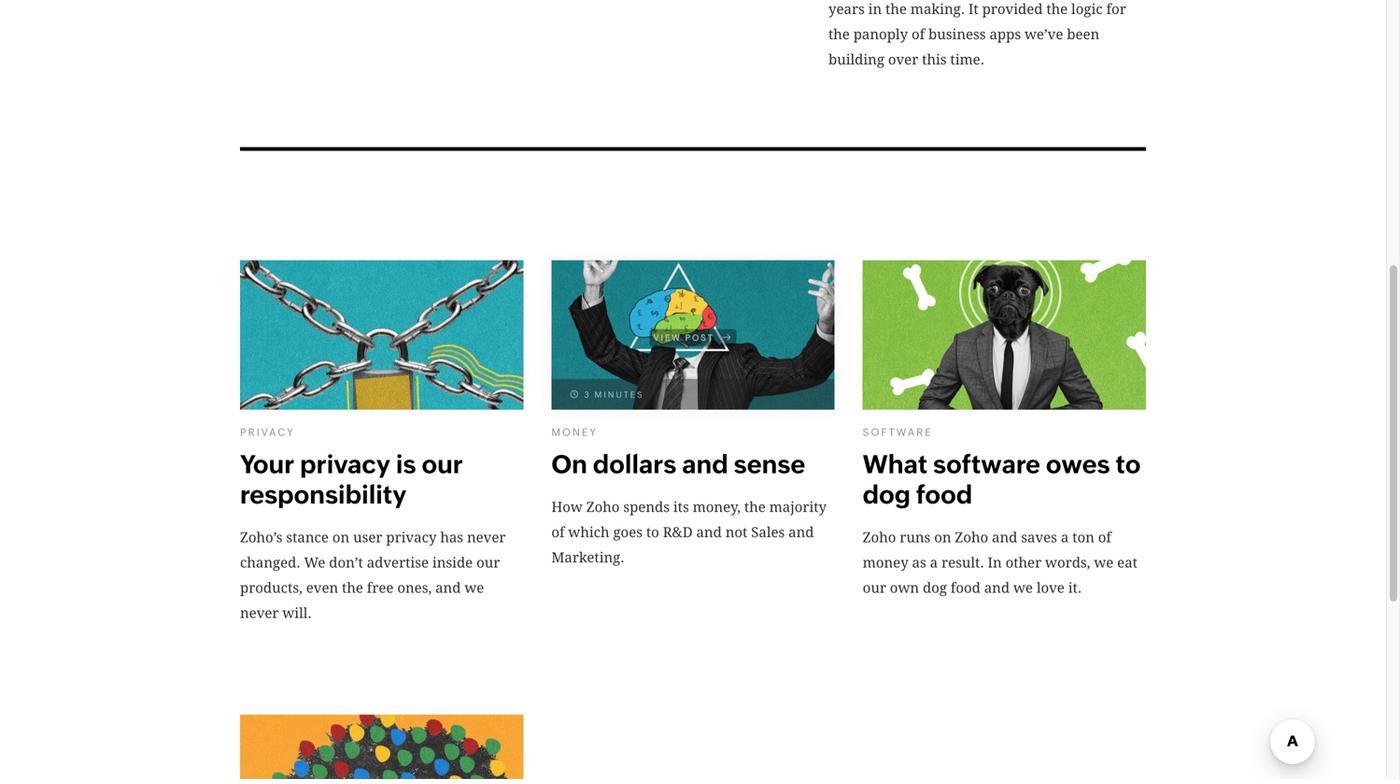 Task type: vqa. For each thing, say whether or not it's contained in the screenshot.
"result."
yes



Task type: describe. For each thing, give the bounding box(es) containing it.
4
[[895, 402, 903, 411]]

privacy link
[[240, 424, 295, 436]]

runs
[[900, 527, 931, 543]]

other
[[1006, 552, 1042, 568]]

own
[[890, 577, 919, 593]]

post
[[685, 330, 714, 340]]

2 minutes
[[273, 402, 332, 411]]

software
[[863, 424, 933, 436]]

money link
[[551, 424, 598, 436]]

what software owes to dog food
[[863, 447, 1141, 507]]

of inside zoho runs on zoho and saves a ton of money as a result. in other words, we eat our own dog food and we love it.
[[1098, 527, 1111, 543]]

dog inside zoho runs on zoho and saves a ton of money as a result. in other words, we eat our own dog food and we love it.
[[923, 577, 947, 593]]

software
[[933, 447, 1040, 476]]

dog inside what software owes to dog food
[[863, 478, 911, 507]]

to inside what software owes to dog food
[[1116, 447, 1141, 476]]

zoho's stance on user privacy has never changed. we don't advertise inside our products, even the free ones, and we never will.
[[240, 527, 506, 619]]

eat
[[1117, 552, 1138, 568]]

on for dog
[[934, 527, 951, 543]]

your
[[240, 447, 294, 476]]

1 vertical spatial never
[[240, 602, 279, 619]]

clock image for your privacy is our responsibility
[[259, 402, 269, 410]]

on dollars and sense link
[[551, 447, 805, 477]]

on
[[551, 447, 587, 476]]

to inside how zoho spends its money, the majority of which goes to r&d and not sales and marketing.
[[646, 522, 659, 538]]

which
[[568, 522, 610, 538]]

free
[[367, 577, 394, 593]]

4 minutes
[[895, 402, 956, 411]]

and inside zoho's stance on user privacy has never changed. we don't advertise inside our products, even the free ones, and we never will.
[[435, 577, 461, 593]]

stance
[[286, 527, 329, 543]]

goes
[[613, 522, 643, 538]]

your privacy is our responsibility link
[[240, 447, 523, 507]]

we
[[304, 552, 325, 568]]

1 horizontal spatial minutes
[[595, 387, 644, 397]]

2
[[273, 402, 279, 411]]

minutes for what software owes to dog food
[[906, 402, 956, 411]]

view post link
[[650, 327, 736, 344]]

what
[[863, 447, 928, 476]]

sales
[[751, 522, 785, 538]]

spends
[[623, 496, 670, 513]]

privacy
[[240, 424, 295, 436]]

and down money,
[[696, 522, 722, 538]]

on dollars and sense
[[551, 447, 805, 476]]

1 horizontal spatial we
[[1013, 577, 1033, 593]]

of inside how zoho spends its money, the majority of which goes to r&d and not sales and marketing.
[[551, 522, 565, 538]]

even
[[306, 577, 338, 593]]

majority
[[769, 496, 827, 513]]

and down majority in the bottom right of the page
[[789, 522, 814, 538]]

view
[[654, 330, 682, 340]]

2 horizontal spatial we
[[1094, 552, 1114, 568]]

its
[[673, 496, 689, 513]]

what software owes to dog food link
[[863, 447, 1146, 507]]

our inside zoho's stance on user privacy has never changed. we don't advertise inside our products, even the free ones, and we never will.
[[476, 552, 500, 568]]

0 vertical spatial never
[[467, 527, 506, 543]]

food inside zoho runs on zoho and saves a ton of money as a result. in other words, we eat our own dog food and we love it.
[[951, 577, 981, 593]]



Task type: locate. For each thing, give the bounding box(es) containing it.
3 minutes
[[584, 387, 644, 397]]

in
[[988, 552, 1002, 568]]

1 vertical spatial the
[[342, 577, 363, 593]]

1 horizontal spatial clock image
[[570, 387, 580, 395]]

our right 'is'
[[422, 447, 463, 476]]

sense
[[734, 447, 805, 476]]

dog
[[863, 478, 911, 507], [923, 577, 947, 593]]

money,
[[693, 496, 741, 513]]

privacy inside zoho's stance on user privacy has never changed. we don't advertise inside our products, even the free ones, and we never will.
[[386, 527, 437, 543]]

words,
[[1045, 552, 1090, 568]]

1 horizontal spatial on
[[934, 527, 951, 543]]

1 vertical spatial privacy
[[386, 527, 437, 543]]

food up runs
[[916, 478, 973, 507]]

the
[[744, 496, 766, 513], [342, 577, 363, 593]]

we down other
[[1013, 577, 1033, 593]]

not
[[726, 522, 748, 538]]

to right 'goes'
[[646, 522, 659, 538]]

2 horizontal spatial clock image
[[881, 402, 892, 410]]

1 horizontal spatial dog
[[923, 577, 947, 593]]

3
[[584, 387, 591, 397]]

don't
[[329, 552, 363, 568]]

it.
[[1068, 577, 1082, 593]]

1 horizontal spatial zoho
[[863, 527, 896, 543]]

zoho's
[[240, 527, 283, 543]]

of
[[551, 522, 565, 538], [1098, 527, 1111, 543]]

is
[[396, 447, 416, 476]]

a
[[1061, 527, 1069, 543], [930, 552, 938, 568]]

owes
[[1046, 447, 1110, 476]]

0 horizontal spatial clock image
[[259, 402, 269, 410]]

we down inside
[[465, 577, 484, 593]]

a left ton
[[1061, 527, 1069, 543]]

zoho up result.
[[955, 527, 988, 543]]

food inside what software owes to dog food
[[916, 478, 973, 507]]

1 vertical spatial to
[[646, 522, 659, 538]]

minutes right 4
[[906, 402, 956, 411]]

clock image
[[570, 387, 580, 395], [259, 402, 269, 410], [881, 402, 892, 410]]

0 vertical spatial the
[[744, 496, 766, 513]]

clock image for what software owes to dog food
[[881, 402, 892, 410]]

on inside zoho's stance on user privacy has never changed. we don't advertise inside our products, even the free ones, and we never will.
[[332, 527, 350, 543]]

0 vertical spatial a
[[1061, 527, 1069, 543]]

has
[[440, 527, 463, 543]]

how zoho spends its money, the majority of which goes to r&d and not sales and marketing.
[[551, 496, 827, 563]]

will.
[[282, 602, 312, 619]]

clock image left 3
[[570, 387, 580, 395]]

2 horizontal spatial zoho
[[955, 527, 988, 543]]

1 vertical spatial food
[[951, 577, 981, 593]]

and up in
[[992, 527, 1018, 543]]

0 horizontal spatial our
[[422, 447, 463, 476]]

minutes right 3
[[595, 387, 644, 397]]

1 vertical spatial dog
[[923, 577, 947, 593]]

1 horizontal spatial to
[[1116, 447, 1141, 476]]

0 horizontal spatial dog
[[863, 478, 911, 507]]

1 on from the left
[[332, 527, 350, 543]]

0 horizontal spatial a
[[930, 552, 938, 568]]

our inside zoho runs on zoho and saves a ton of money as a result. in other words, we eat our own dog food and we love it.
[[863, 577, 886, 593]]

we left eat
[[1094, 552, 1114, 568]]

clock image left 2
[[259, 402, 269, 410]]

zoho up money
[[863, 527, 896, 543]]

1 vertical spatial our
[[476, 552, 500, 568]]

1 vertical spatial a
[[930, 552, 938, 568]]

1 horizontal spatial never
[[467, 527, 506, 543]]

result.
[[942, 552, 984, 568]]

software link
[[863, 424, 933, 436]]

2 on from the left
[[934, 527, 951, 543]]

saves
[[1021, 527, 1057, 543]]

zoho runs on zoho and saves a ton of money as a result. in other words, we eat our own dog food and we love it.
[[863, 527, 1138, 593]]

0 horizontal spatial we
[[465, 577, 484, 593]]

as
[[912, 552, 926, 568]]

0 vertical spatial food
[[916, 478, 973, 507]]

your privacy is our responsibility
[[240, 447, 463, 507]]

on
[[332, 527, 350, 543], [934, 527, 951, 543]]

the inside how zoho spends its money, the majority of which goes to r&d and not sales and marketing.
[[744, 496, 766, 513]]

we
[[1094, 552, 1114, 568], [465, 577, 484, 593], [1013, 577, 1033, 593]]

of down "how"
[[551, 522, 565, 538]]

view post
[[654, 330, 714, 340]]

never down products,
[[240, 602, 279, 619]]

the down don't
[[342, 577, 363, 593]]

0 vertical spatial dog
[[863, 478, 911, 507]]

money
[[863, 552, 909, 568]]

zoho
[[586, 496, 620, 513], [863, 527, 896, 543], [955, 527, 988, 543]]

and up money,
[[682, 447, 728, 476]]

never
[[467, 527, 506, 543], [240, 602, 279, 619]]

our right inside
[[476, 552, 500, 568]]

our down money
[[863, 577, 886, 593]]

ones,
[[397, 577, 432, 593]]

and
[[682, 447, 728, 476], [696, 522, 722, 538], [789, 522, 814, 538], [992, 527, 1018, 543], [435, 577, 461, 593], [984, 577, 1010, 593]]

how
[[551, 496, 583, 513]]

of right ton
[[1098, 527, 1111, 543]]

0 vertical spatial to
[[1116, 447, 1141, 476]]

0 vertical spatial privacy
[[300, 447, 390, 476]]

responsibility
[[240, 478, 407, 507]]

zoho inside how zoho spends its money, the majority of which goes to r&d and not sales and marketing.
[[586, 496, 620, 513]]

a right as
[[930, 552, 938, 568]]

minutes right 2
[[283, 402, 332, 411]]

food
[[916, 478, 973, 507], [951, 577, 981, 593]]

on inside zoho runs on zoho and saves a ton of money as a result. in other words, we eat our own dog food and we love it.
[[934, 527, 951, 543]]

1 horizontal spatial the
[[744, 496, 766, 513]]

changed.
[[240, 552, 300, 568]]

privacy up advertise
[[386, 527, 437, 543]]

on up don't
[[332, 527, 350, 543]]

love
[[1037, 577, 1065, 593]]

1 horizontal spatial a
[[1061, 527, 1069, 543]]

the up sales
[[744, 496, 766, 513]]

minutes for your privacy is our responsibility
[[283, 402, 332, 411]]

2 horizontal spatial minutes
[[906, 402, 956, 411]]

privacy inside your privacy is our responsibility
[[300, 447, 390, 476]]

r&d
[[663, 522, 693, 538]]

to right owes
[[1116, 447, 1141, 476]]

privacy up responsibility
[[300, 447, 390, 476]]

0 horizontal spatial zoho
[[586, 496, 620, 513]]

inside
[[432, 552, 473, 568]]

2 horizontal spatial our
[[863, 577, 886, 593]]

dog down as
[[923, 577, 947, 593]]

food down result.
[[951, 577, 981, 593]]

to
[[1116, 447, 1141, 476], [646, 522, 659, 538]]

marketing.
[[551, 547, 624, 563]]

minutes
[[595, 387, 644, 397], [283, 402, 332, 411], [906, 402, 956, 411]]

user
[[353, 527, 382, 543]]

privacy
[[300, 447, 390, 476], [386, 527, 437, 543]]

1 horizontal spatial our
[[476, 552, 500, 568]]

the inside zoho's stance on user privacy has never changed. we don't advertise inside our products, even the free ones, and we never will.
[[342, 577, 363, 593]]

zoho up which
[[586, 496, 620, 513]]

dog down what
[[863, 478, 911, 507]]

never right has
[[467, 527, 506, 543]]

0 horizontal spatial on
[[332, 527, 350, 543]]

0 horizontal spatial to
[[646, 522, 659, 538]]

money
[[551, 424, 598, 436]]

our inside your privacy is our responsibility
[[422, 447, 463, 476]]

0 horizontal spatial the
[[342, 577, 363, 593]]

dollars
[[593, 447, 677, 476]]

on for responsibility
[[332, 527, 350, 543]]

clock image left 4
[[881, 402, 892, 410]]

advertise
[[367, 552, 429, 568]]

we inside zoho's stance on user privacy has never changed. we don't advertise inside our products, even the free ones, and we never will.
[[465, 577, 484, 593]]

1 horizontal spatial of
[[1098, 527, 1111, 543]]

0 horizontal spatial of
[[551, 522, 565, 538]]

and down in
[[984, 577, 1010, 593]]

0 horizontal spatial never
[[240, 602, 279, 619]]

0 horizontal spatial minutes
[[283, 402, 332, 411]]

2 vertical spatial our
[[863, 577, 886, 593]]

on right runs
[[934, 527, 951, 543]]

and down inside
[[435, 577, 461, 593]]

ton
[[1072, 527, 1095, 543]]

our
[[422, 447, 463, 476], [476, 552, 500, 568], [863, 577, 886, 593]]

0 vertical spatial our
[[422, 447, 463, 476]]

products,
[[240, 577, 302, 593]]



